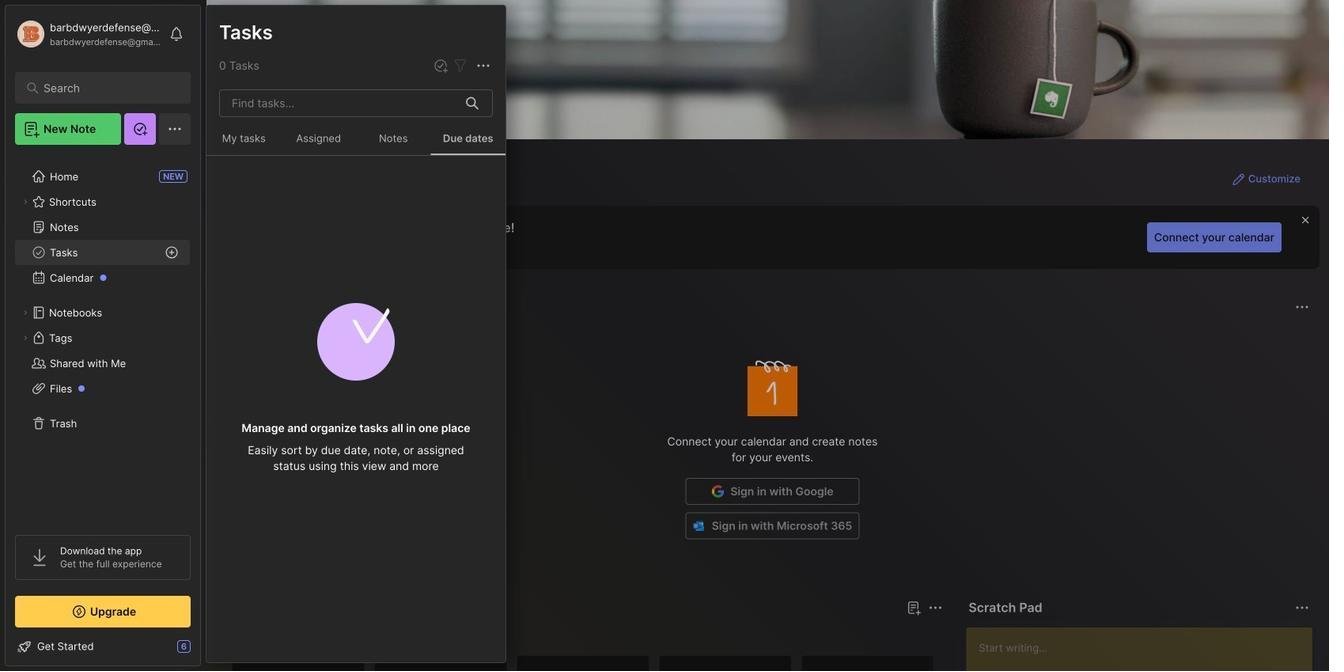 Task type: locate. For each thing, give the bounding box(es) containing it.
tree
[[6, 154, 200, 521]]

tab
[[235, 627, 282, 646]]

Filter tasks field
[[451, 56, 470, 75]]

none search field inside main element
[[44, 78, 170, 97]]

filter tasks image
[[451, 56, 470, 75]]

row group
[[232, 655, 944, 671]]

more actions and view options image
[[474, 56, 493, 75]]

More actions and view options field
[[470, 56, 493, 75]]

new task image
[[433, 58, 449, 74]]

None search field
[[44, 78, 170, 97]]

Search text field
[[44, 81, 170, 96]]

Account field
[[15, 18, 161, 50]]

main element
[[0, 0, 206, 671]]



Task type: describe. For each thing, give the bounding box(es) containing it.
expand tags image
[[21, 333, 30, 343]]

Start writing… text field
[[979, 628, 1312, 671]]

expand notebooks image
[[21, 308, 30, 317]]

Help and Learning task checklist field
[[6, 634, 200, 659]]

click to collapse image
[[200, 642, 212, 661]]

Find tasks… text field
[[222, 90, 457, 116]]

tree inside main element
[[6, 154, 200, 521]]



Task type: vqa. For each thing, say whether or not it's contained in the screenshot.
Find tasks… text field
yes



